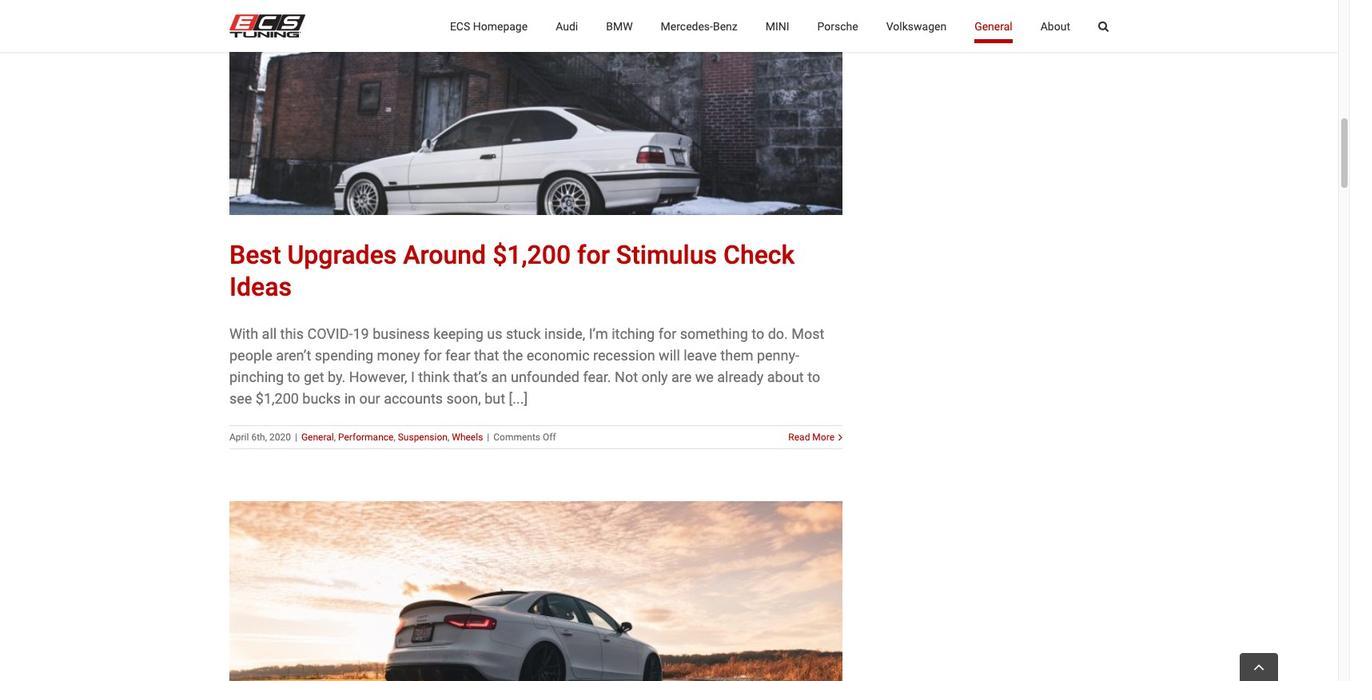 Task type: locate. For each thing, give the bounding box(es) containing it.
2 horizontal spatial to
[[808, 368, 821, 385]]

with
[[229, 325, 258, 342]]

0 vertical spatial $1,200
[[493, 239, 571, 270]]

1 horizontal spatial general link
[[975, 0, 1013, 52]]

wheels
[[452, 431, 483, 443]]

read more
[[789, 431, 835, 443]]

1 horizontal spatial to
[[752, 325, 765, 342]]

3 , from the left
[[448, 431, 450, 443]]

homepage
[[473, 20, 528, 32]]

inside,
[[545, 325, 585, 342]]

upgrades
[[287, 239, 397, 270]]

1 | from the left
[[295, 431, 297, 443]]

penny-
[[757, 347, 800, 363]]

for
[[577, 239, 610, 270], [659, 325, 677, 342], [424, 347, 442, 363]]

most
[[792, 325, 825, 342]]

get
[[304, 368, 324, 385]]

, left performance link
[[334, 431, 336, 443]]

to left get on the bottom of the page
[[288, 368, 300, 385]]

general left about
[[975, 20, 1013, 32]]

general
[[975, 20, 1013, 32], [301, 431, 334, 443]]

but
[[485, 390, 505, 407]]

, left suspension link at the bottom left
[[394, 431, 396, 443]]

itching
[[612, 325, 655, 342]]

wheels link
[[452, 431, 483, 443]]

not
[[615, 368, 638, 385]]

pinching
[[229, 368, 284, 385]]

spending
[[315, 347, 374, 363]]

stuck
[[506, 325, 541, 342]]

| right 2020
[[295, 431, 297, 443]]

mercedes-benz link
[[661, 0, 738, 52]]

for up will
[[659, 325, 677, 342]]

something
[[680, 325, 748, 342]]

|
[[295, 431, 297, 443], [487, 431, 490, 443]]

0 horizontal spatial for
[[424, 347, 442, 363]]

1 horizontal spatial $1,200
[[493, 239, 571, 270]]

1 horizontal spatial ,
[[394, 431, 396, 443]]

$1,200
[[493, 239, 571, 270], [256, 390, 299, 407]]

general link right 2020
[[301, 431, 334, 443]]

0 horizontal spatial ,
[[334, 431, 336, 443]]

spring maintenance checklist for your audi, bmw, mercedes, mini, porsche, or volkswagen image
[[229, 501, 843, 681]]

that's
[[453, 368, 488, 385]]

an
[[492, 368, 507, 385]]

2020
[[269, 431, 291, 443]]

this
[[280, 325, 304, 342]]

for up think
[[424, 347, 442, 363]]

0 horizontal spatial general
[[301, 431, 334, 443]]

porsche link
[[818, 0, 859, 52]]

unfounded
[[511, 368, 580, 385]]

read more link
[[789, 430, 835, 444]]

general right 2020
[[301, 431, 334, 443]]

general link
[[975, 0, 1013, 52], [301, 431, 334, 443]]

$1,200 up stuck at the left
[[493, 239, 571, 270]]

$1,200 down pinching
[[256, 390, 299, 407]]

0 horizontal spatial general link
[[301, 431, 334, 443]]

0 horizontal spatial |
[[295, 431, 297, 443]]

already
[[717, 368, 764, 385]]

only
[[642, 368, 668, 385]]

the
[[503, 347, 523, 363]]

about
[[767, 368, 804, 385]]

think
[[418, 368, 450, 385]]

to right the about on the right bottom
[[808, 368, 821, 385]]

performance link
[[338, 431, 394, 443]]

money
[[377, 347, 420, 363]]

0 vertical spatial for
[[577, 239, 610, 270]]

$1,200 inside best upgrades around $1,200 for stimulus check ideas
[[493, 239, 571, 270]]

suspension link
[[398, 431, 448, 443]]

1 horizontal spatial for
[[577, 239, 610, 270]]

1 horizontal spatial |
[[487, 431, 490, 443]]

1 horizontal spatial general
[[975, 20, 1013, 32]]

economic
[[527, 347, 590, 363]]

ideas
[[229, 271, 292, 302]]

[...]
[[509, 390, 528, 407]]

for left the stimulus
[[577, 239, 610, 270]]

benz
[[713, 20, 738, 32]]

1 vertical spatial $1,200
[[256, 390, 299, 407]]

| right 'wheels'
[[487, 431, 490, 443]]

2 , from the left
[[394, 431, 396, 443]]

0 horizontal spatial to
[[288, 368, 300, 385]]

to left do.
[[752, 325, 765, 342]]

2 horizontal spatial for
[[659, 325, 677, 342]]

, left 'wheels'
[[448, 431, 450, 443]]

to
[[752, 325, 765, 342], [288, 368, 300, 385], [808, 368, 821, 385]]

general link left about
[[975, 0, 1013, 52]]

2 horizontal spatial ,
[[448, 431, 450, 443]]

stimulus
[[616, 239, 717, 270]]

mercedes-
[[661, 20, 713, 32]]

,
[[334, 431, 336, 443], [394, 431, 396, 443], [448, 431, 450, 443]]

0 horizontal spatial $1,200
[[256, 390, 299, 407]]



Task type: vqa. For each thing, say whether or not it's contained in the screenshot.
look.
no



Task type: describe. For each thing, give the bounding box(es) containing it.
in
[[344, 390, 356, 407]]

1 vertical spatial for
[[659, 325, 677, 342]]

fear.
[[583, 368, 611, 385]]

do.
[[768, 325, 788, 342]]

suspension
[[398, 431, 448, 443]]

bmw
[[606, 20, 633, 32]]

1 vertical spatial general
[[301, 431, 334, 443]]

them
[[721, 347, 754, 363]]

ecs
[[450, 20, 470, 32]]

around
[[403, 239, 486, 270]]

1 vertical spatial general link
[[301, 431, 334, 443]]

porsche
[[818, 20, 859, 32]]

off
[[543, 431, 556, 443]]

2 vertical spatial for
[[424, 347, 442, 363]]

soon,
[[447, 390, 481, 407]]

volkswagen link
[[887, 0, 947, 52]]

ecs homepage link
[[450, 0, 528, 52]]

0 vertical spatial general
[[975, 20, 1013, 32]]

covid-
[[307, 325, 353, 342]]

19
[[353, 325, 369, 342]]

best upgrades around $1,200 for stimulus check ideas image
[[229, 0, 843, 215]]

april 6th, 2020 | general , performance , suspension , wheels | comments off
[[229, 431, 556, 443]]

audi
[[556, 20, 578, 32]]

performance
[[338, 431, 394, 443]]

we
[[695, 368, 714, 385]]

by.
[[328, 368, 346, 385]]

recession
[[593, 347, 655, 363]]

i
[[411, 368, 415, 385]]

mini link
[[766, 0, 790, 52]]

about
[[1041, 20, 1071, 32]]

audi link
[[556, 0, 578, 52]]

$1,200 inside with all this covid-19 business keeping us stuck inside, i'm itching for something to do. most people aren't spending money for fear that the economic recession will leave them penny- pinching to get by. however, i think that's an unfounded fear. not only are we already about to see $1,200 bucks in our accounts soon, but [...]
[[256, 390, 299, 407]]

leave
[[684, 347, 717, 363]]

for inside best upgrades around $1,200 for stimulus check ideas
[[577, 239, 610, 270]]

see
[[229, 390, 252, 407]]

fear
[[445, 347, 471, 363]]

keeping
[[434, 325, 484, 342]]

are
[[672, 368, 692, 385]]

mini
[[766, 20, 790, 32]]

that
[[474, 347, 499, 363]]

check
[[724, 239, 795, 270]]

us
[[487, 325, 503, 342]]

about link
[[1041, 0, 1071, 52]]

aren't
[[276, 347, 311, 363]]

ecs tuning logo image
[[229, 14, 305, 38]]

accounts
[[384, 390, 443, 407]]

0 vertical spatial general link
[[975, 0, 1013, 52]]

ecs homepage
[[450, 20, 528, 32]]

best upgrades around $1,200 for stimulus check ideas
[[229, 239, 795, 302]]

more
[[813, 431, 835, 443]]

best upgrades around $1,200 for stimulus check ideas link
[[229, 239, 795, 302]]

bucks
[[303, 390, 341, 407]]

mercedes-benz
[[661, 20, 738, 32]]

with all this covid-19 business keeping us stuck inside, i'm itching for something to do. most people aren't spending money for fear that the economic recession will leave them penny- pinching to get by. however, i think that's an unfounded fear. not only are we already about to see $1,200 bucks in our accounts soon, but [...]
[[229, 325, 825, 407]]

best
[[229, 239, 281, 270]]

volkswagen
[[887, 20, 947, 32]]

i'm
[[589, 325, 608, 342]]

april
[[229, 431, 249, 443]]

1 , from the left
[[334, 431, 336, 443]]

2 | from the left
[[487, 431, 490, 443]]

read
[[789, 431, 810, 443]]

business
[[373, 325, 430, 342]]

comments
[[494, 431, 541, 443]]

however,
[[349, 368, 407, 385]]

6th,
[[251, 431, 267, 443]]

all
[[262, 325, 277, 342]]

will
[[659, 347, 680, 363]]

our
[[359, 390, 380, 407]]

bmw link
[[606, 0, 633, 52]]

people
[[229, 347, 273, 363]]



